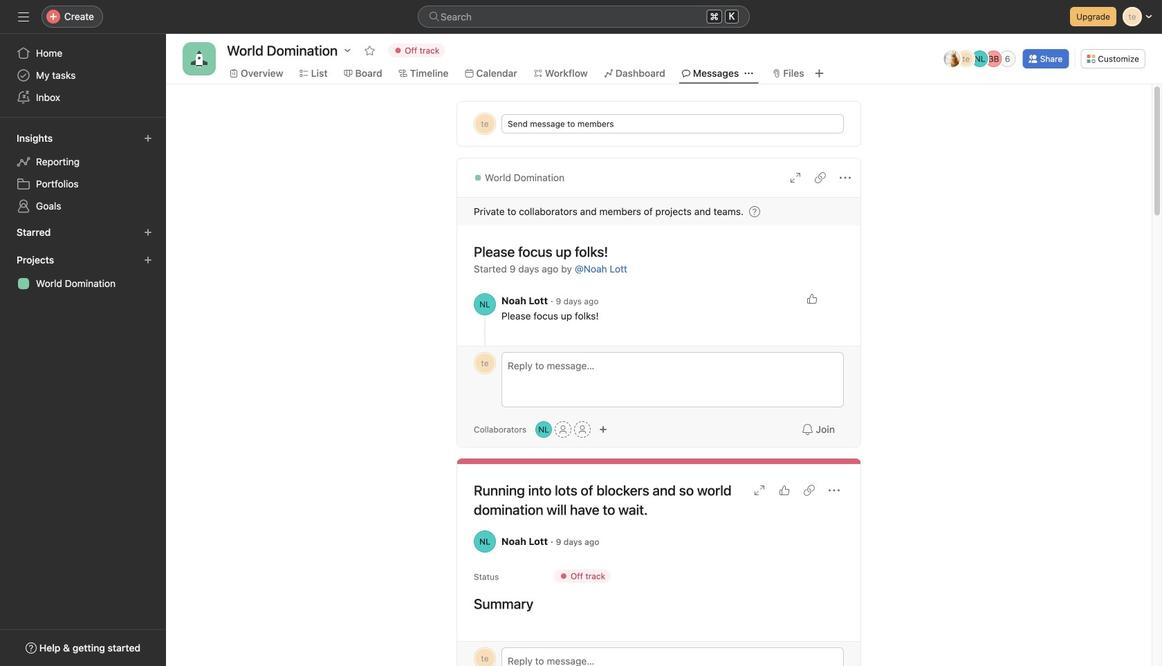 Task type: describe. For each thing, give the bounding box(es) containing it.
0 likes. click to like this task image
[[779, 485, 790, 496]]

add items to starred image
[[144, 228, 152, 237]]

copy link image
[[804, 485, 815, 496]]

0 horizontal spatial add or remove collaborators image
[[536, 421, 552, 438]]

full screen image
[[790, 172, 801, 183]]

new insights image
[[144, 134, 152, 143]]

new project or portfolio image
[[144, 256, 152, 264]]

insights element
[[0, 126, 166, 220]]

Search tasks, projects, and more text field
[[418, 6, 750, 28]]

full screen image
[[754, 485, 765, 496]]

1 horizontal spatial add or remove collaborators image
[[599, 426, 608, 434]]



Task type: locate. For each thing, give the bounding box(es) containing it.
0 likes. click to like this message comment image
[[807, 293, 818, 304]]

hide sidebar image
[[18, 11, 29, 22]]

projects element
[[0, 248, 166, 298]]

global element
[[0, 34, 166, 117]]

more actions image
[[829, 485, 840, 496]]

copy link image
[[815, 172, 826, 183]]

add to starred image
[[364, 45, 375, 56]]

open user profile image
[[474, 293, 496, 316]]

rocket image
[[191, 51, 208, 67]]

None field
[[418, 6, 750, 28]]

add or remove collaborators image
[[536, 421, 552, 438], [599, 426, 608, 434]]



Task type: vqa. For each thing, say whether or not it's contained in the screenshot.
add to starred icon
yes



